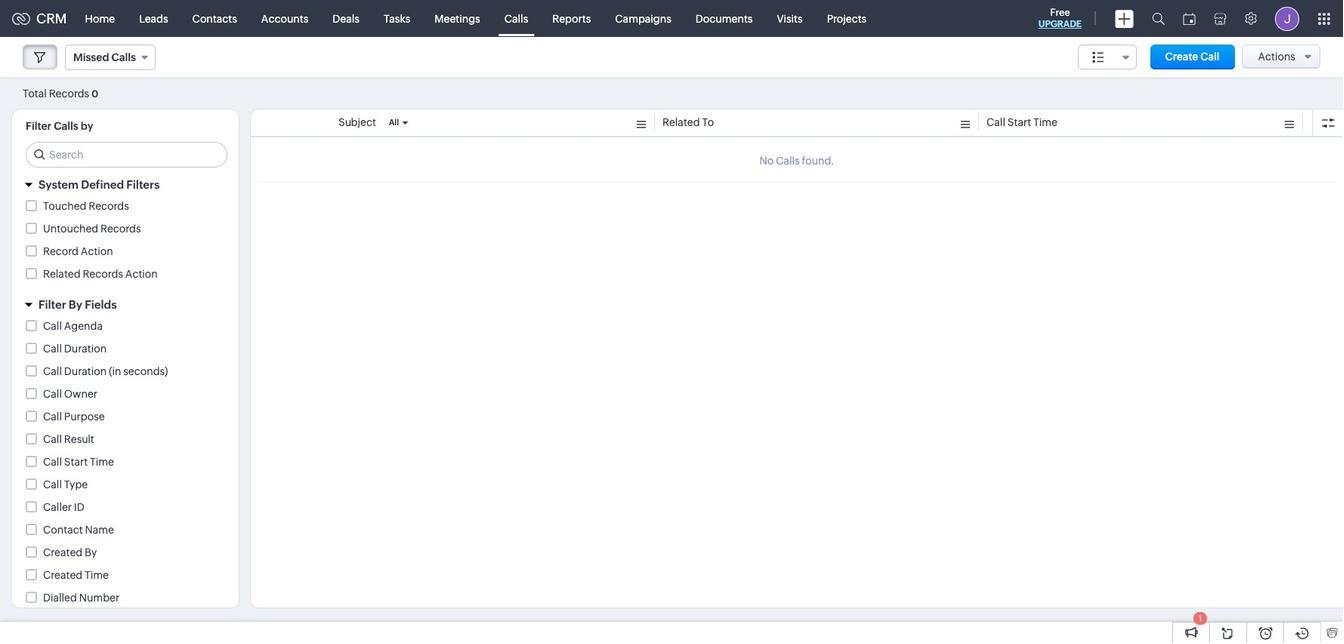 Task type: vqa. For each thing, say whether or not it's contained in the screenshot.
Leads link
yes



Task type: locate. For each thing, give the bounding box(es) containing it.
number
[[79, 592, 120, 605]]

owner
[[64, 388, 98, 401]]

1 vertical spatial action
[[125, 268, 158, 280]]

1 vertical spatial start
[[64, 456, 88, 469]]

related to
[[663, 116, 714, 128]]

created for created by
[[43, 547, 83, 559]]

touched
[[43, 200, 86, 212]]

records down touched records
[[101, 223, 141, 235]]

calls
[[505, 12, 528, 25], [111, 51, 136, 63], [54, 120, 78, 132]]

system
[[39, 178, 79, 191]]

tasks link
[[372, 0, 423, 37]]

1 horizontal spatial calls
[[111, 51, 136, 63]]

projects link
[[815, 0, 879, 37]]

untouched
[[43, 223, 98, 235]]

0 vertical spatial related
[[663, 116, 700, 128]]

id
[[74, 502, 84, 514]]

by
[[69, 299, 82, 311], [85, 547, 97, 559]]

call duration (in seconds)
[[43, 366, 168, 378]]

filter by fields
[[39, 299, 117, 311]]

by
[[81, 120, 93, 132]]

create menu image
[[1115, 9, 1134, 28]]

calls for filter calls by
[[54, 120, 78, 132]]

contact name
[[43, 524, 114, 537]]

upgrade
[[1039, 19, 1082, 29]]

2 duration from the top
[[64, 366, 107, 378]]

records left "0"
[[49, 87, 89, 99]]

duration
[[64, 343, 107, 355], [64, 366, 107, 378]]

tasks
[[384, 12, 411, 25]]

0 vertical spatial duration
[[64, 343, 107, 355]]

0 horizontal spatial start
[[64, 456, 88, 469]]

related left to
[[663, 116, 700, 128]]

1 vertical spatial time
[[90, 456, 114, 469]]

leads
[[139, 12, 168, 25]]

created down contact
[[43, 547, 83, 559]]

subject
[[339, 116, 376, 128]]

None field
[[1078, 45, 1137, 70]]

2 created from the top
[[43, 570, 83, 582]]

1
[[1199, 614, 1203, 623]]

filter for filter by fields
[[39, 299, 66, 311]]

search image
[[1152, 12, 1165, 25]]

0 vertical spatial call start time
[[987, 116, 1058, 128]]

filter up call agenda
[[39, 299, 66, 311]]

2 horizontal spatial calls
[[505, 12, 528, 25]]

total
[[23, 87, 47, 99]]

created for created time
[[43, 570, 83, 582]]

calendar image
[[1183, 12, 1196, 25]]

2 vertical spatial calls
[[54, 120, 78, 132]]

campaigns link
[[603, 0, 684, 37]]

1 vertical spatial by
[[85, 547, 97, 559]]

calls left by
[[54, 120, 78, 132]]

duration down 'agenda' on the left of page
[[64, 343, 107, 355]]

records
[[49, 87, 89, 99], [89, 200, 129, 212], [101, 223, 141, 235], [83, 268, 123, 280]]

meetings link
[[423, 0, 493, 37]]

created up the dialled
[[43, 570, 83, 582]]

0 horizontal spatial by
[[69, 299, 82, 311]]

contacts link
[[180, 0, 249, 37]]

1 created from the top
[[43, 547, 83, 559]]

0 vertical spatial created
[[43, 547, 83, 559]]

filter down total at the top of page
[[26, 120, 51, 132]]

1 vertical spatial duration
[[64, 366, 107, 378]]

start
[[1008, 116, 1032, 128], [64, 456, 88, 469]]

calls right missed
[[111, 51, 136, 63]]

calls inside field
[[111, 51, 136, 63]]

1 horizontal spatial by
[[85, 547, 97, 559]]

1 vertical spatial filter
[[39, 299, 66, 311]]

record action
[[43, 246, 113, 258]]

filter calls by
[[26, 120, 93, 132]]

Missed Calls field
[[65, 45, 156, 70]]

duration for call duration (in seconds)
[[64, 366, 107, 378]]

2 vertical spatial time
[[85, 570, 109, 582]]

1 vertical spatial call start time
[[43, 456, 114, 469]]

action
[[81, 246, 113, 258], [125, 268, 158, 280]]

1 horizontal spatial start
[[1008, 116, 1032, 128]]

1 vertical spatial created
[[43, 570, 83, 582]]

0 horizontal spatial calls
[[54, 120, 78, 132]]

created
[[43, 547, 83, 559], [43, 570, 83, 582]]

leads link
[[127, 0, 180, 37]]

caller
[[43, 502, 72, 514]]

1 vertical spatial related
[[43, 268, 81, 280]]

time
[[1034, 116, 1058, 128], [90, 456, 114, 469], [85, 570, 109, 582]]

0 vertical spatial filter
[[26, 120, 51, 132]]

0 vertical spatial by
[[69, 299, 82, 311]]

related for related records action
[[43, 268, 81, 280]]

duration up 'owner'
[[64, 366, 107, 378]]

action up filter by fields dropdown button
[[125, 268, 158, 280]]

records down defined
[[89, 200, 129, 212]]

0 vertical spatial action
[[81, 246, 113, 258]]

by inside dropdown button
[[69, 299, 82, 311]]

by up call agenda
[[69, 299, 82, 311]]

call start time
[[987, 116, 1058, 128], [43, 456, 114, 469]]

reports link
[[541, 0, 603, 37]]

by down name
[[85, 547, 97, 559]]

actions
[[1259, 51, 1296, 63]]

accounts link
[[249, 0, 321, 37]]

0 vertical spatial calls
[[505, 12, 528, 25]]

create call
[[1166, 51, 1220, 63]]

0 vertical spatial start
[[1008, 116, 1032, 128]]

record
[[43, 246, 79, 258]]

0 horizontal spatial related
[[43, 268, 81, 280]]

call owner
[[43, 388, 98, 401]]

system defined filters
[[39, 178, 160, 191]]

created time
[[43, 570, 109, 582]]

profile image
[[1276, 6, 1300, 31]]

crm link
[[12, 11, 67, 26]]

total records 0
[[23, 87, 99, 99]]

records up 'fields'
[[83, 268, 123, 280]]

1 horizontal spatial related
[[663, 116, 700, 128]]

call
[[1201, 51, 1220, 63], [987, 116, 1006, 128], [43, 320, 62, 333], [43, 343, 62, 355], [43, 366, 62, 378], [43, 388, 62, 401], [43, 411, 62, 423], [43, 434, 62, 446], [43, 456, 62, 469], [43, 479, 62, 491]]

related down 'record' on the top left of the page
[[43, 268, 81, 280]]

action up "related records action"
[[81, 246, 113, 258]]

filter inside dropdown button
[[39, 299, 66, 311]]

filter for filter calls by
[[26, 120, 51, 132]]

agenda
[[64, 320, 103, 333]]

1 vertical spatial calls
[[111, 51, 136, 63]]

calls left reports link on the top of the page
[[505, 12, 528, 25]]

seconds)
[[123, 366, 168, 378]]

1 duration from the top
[[64, 343, 107, 355]]

related
[[663, 116, 700, 128], [43, 268, 81, 280]]

1 horizontal spatial action
[[125, 268, 158, 280]]

fields
[[85, 299, 117, 311]]

dialled number
[[43, 592, 120, 605]]

filter
[[26, 120, 51, 132], [39, 299, 66, 311]]

0 horizontal spatial call start time
[[43, 456, 114, 469]]

0
[[92, 88, 99, 99]]



Task type: describe. For each thing, give the bounding box(es) containing it.
records for untouched
[[101, 223, 141, 235]]

documents
[[696, 12, 753, 25]]

(in
[[109, 366, 121, 378]]

call purpose
[[43, 411, 105, 423]]

dialled
[[43, 592, 77, 605]]

call type
[[43, 479, 88, 491]]

Search text field
[[26, 143, 227, 167]]

reports
[[553, 12, 591, 25]]

records for touched
[[89, 200, 129, 212]]

documents link
[[684, 0, 765, 37]]

calls link
[[493, 0, 541, 37]]

search element
[[1143, 0, 1174, 37]]

0 horizontal spatial action
[[81, 246, 113, 258]]

create menu element
[[1106, 0, 1143, 37]]

visits
[[777, 12, 803, 25]]

create
[[1166, 51, 1199, 63]]

system defined filters button
[[12, 172, 239, 198]]

deals
[[333, 12, 360, 25]]

missed
[[73, 51, 109, 63]]

meetings
[[435, 12, 480, 25]]

call inside button
[[1201, 51, 1220, 63]]

calls for missed calls
[[111, 51, 136, 63]]

type
[[64, 479, 88, 491]]

free
[[1051, 7, 1071, 18]]

duration for call duration
[[64, 343, 107, 355]]

filters
[[126, 178, 160, 191]]

free upgrade
[[1039, 7, 1082, 29]]

campaigns
[[615, 12, 672, 25]]

caller id
[[43, 502, 84, 514]]

all
[[389, 118, 399, 127]]

call result
[[43, 434, 94, 446]]

result
[[64, 434, 94, 446]]

logo image
[[12, 12, 30, 25]]

home
[[85, 12, 115, 25]]

defined
[[81, 178, 124, 191]]

contacts
[[192, 12, 237, 25]]

records for related
[[83, 268, 123, 280]]

0 vertical spatial time
[[1034, 116, 1058, 128]]

accounts
[[261, 12, 309, 25]]

untouched records
[[43, 223, 141, 235]]

records for total
[[49, 87, 89, 99]]

related for related to
[[663, 116, 700, 128]]

visits link
[[765, 0, 815, 37]]

crm
[[36, 11, 67, 26]]

by for created
[[85, 547, 97, 559]]

1 horizontal spatial call start time
[[987, 116, 1058, 128]]

by for filter
[[69, 299, 82, 311]]

profile element
[[1267, 0, 1309, 37]]

touched records
[[43, 200, 129, 212]]

contact
[[43, 524, 83, 537]]

call agenda
[[43, 320, 103, 333]]

created by
[[43, 547, 97, 559]]

deals link
[[321, 0, 372, 37]]

name
[[85, 524, 114, 537]]

size image
[[1093, 51, 1105, 64]]

to
[[702, 116, 714, 128]]

filter by fields button
[[12, 292, 239, 318]]

purpose
[[64, 411, 105, 423]]

projects
[[827, 12, 867, 25]]

related records action
[[43, 268, 158, 280]]

home link
[[73, 0, 127, 37]]

call duration
[[43, 343, 107, 355]]

missed calls
[[73, 51, 136, 63]]

create call button
[[1151, 45, 1235, 70]]



